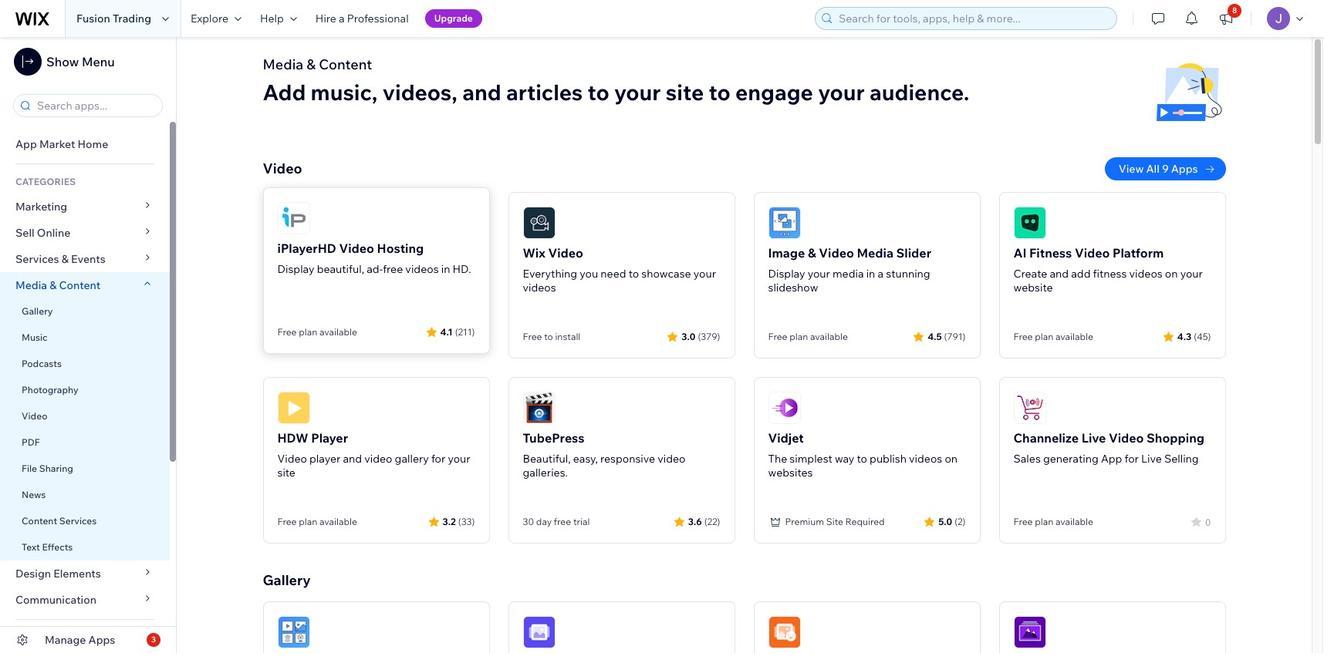 Task type: locate. For each thing, give the bounding box(es) containing it.
video up pdf at the left bottom of page
[[22, 411, 47, 422]]

0 horizontal spatial media
[[15, 279, 47, 292]]

sell online link
[[0, 220, 170, 246]]

0 horizontal spatial display
[[277, 262, 314, 276]]

to left engage
[[709, 79, 731, 106]]

0 horizontal spatial video
[[364, 452, 392, 466]]

in right media
[[866, 267, 875, 281]]

plan down player
[[299, 516, 317, 528]]

free for iplayerhd
[[277, 326, 297, 338]]

2 vertical spatial and
[[343, 452, 362, 466]]

available down the add on the top of the page
[[1056, 331, 1093, 343]]

your inside wix video everything you need to showcase your videos
[[694, 267, 716, 281]]

image & video media slider display your media in a stunning slideshow
[[768, 245, 932, 295]]

to right need
[[629, 267, 639, 281]]

available down player
[[319, 516, 357, 528]]

Search apps... field
[[32, 95, 157, 117]]

apps inside "link"
[[1171, 162, 1198, 176]]

& up music,
[[307, 56, 316, 73]]

website
[[1014, 281, 1053, 295]]

0 horizontal spatial on
[[945, 452, 958, 466]]

apps right "9"
[[1171, 162, 1198, 176]]

the
[[768, 452, 787, 466]]

2 horizontal spatial and
[[1050, 267, 1069, 281]]

site inside hdw player video player and video gallery for your site
[[277, 466, 296, 480]]

services down news "link" at left bottom
[[59, 516, 97, 527]]

&
[[307, 56, 316, 73], [808, 245, 816, 261], [62, 252, 69, 266], [50, 279, 57, 292]]

and right player
[[343, 452, 362, 466]]

& for media & content
[[50, 279, 57, 292]]

media up media
[[857, 245, 894, 261]]

1 for from the left
[[431, 452, 446, 466]]

view all 9 apps
[[1119, 162, 1198, 176]]

content inside media & content add music, videos, and articles to your site to engage your audience.
[[319, 56, 372, 73]]

online
[[37, 226, 71, 240]]

ai fitness video platform logo image
[[1014, 207, 1046, 239]]

2 vertical spatial media
[[15, 279, 47, 292]]

2 horizontal spatial content
[[319, 56, 372, 73]]

hd.
[[453, 262, 471, 276]]

and right videos,
[[462, 79, 501, 106]]

iplayerhd video hosting logo image
[[277, 202, 310, 235]]

video link
[[0, 404, 170, 430]]

live up generating
[[1082, 431, 1106, 446]]

for for player
[[431, 452, 446, 466]]

& for image & video media slider display your media in a stunning slideshow
[[808, 245, 816, 261]]

1 vertical spatial on
[[945, 452, 958, 466]]

& left events
[[62, 252, 69, 266]]

a
[[339, 12, 345, 25], [878, 267, 884, 281]]

media inside media & content add music, videos, and articles to your site to engage your audience.
[[263, 56, 303, 73]]

gallery inside gallery link
[[22, 306, 53, 317]]

0 horizontal spatial free
[[383, 262, 403, 276]]

1 video from the left
[[364, 452, 392, 466]]

0 vertical spatial media
[[263, 56, 303, 73]]

1 horizontal spatial live
[[1141, 452, 1162, 466]]

2 video from the left
[[658, 452, 686, 466]]

design elements
[[15, 567, 101, 581]]

showcase
[[641, 267, 691, 281]]

free plan available down the "website"
[[1014, 331, 1093, 343]]

sidebar element
[[0, 37, 177, 654]]

free plan available down generating
[[1014, 516, 1093, 528]]

to
[[588, 79, 609, 106], [709, 79, 731, 106], [629, 267, 639, 281], [544, 331, 553, 343], [857, 452, 867, 466]]

video left shopping on the right bottom
[[1109, 431, 1144, 446]]

content down "services & events" link
[[59, 279, 101, 292]]

8 button
[[1209, 0, 1243, 37]]

available down beautiful,
[[319, 326, 357, 338]]

on right fitness
[[1165, 267, 1178, 281]]

media & content add music, videos, and articles to your site to engage your audience.
[[263, 56, 969, 106]]

available down 'slideshow'
[[810, 331, 848, 343]]

in left "hd."
[[441, 262, 450, 276]]

free for hdw
[[277, 516, 297, 528]]

wix video logo image
[[523, 207, 555, 239]]

in inside image & video media slider display your media in a stunning slideshow
[[866, 267, 875, 281]]

app inside channelize live video shopping sales generating app for live selling
[[1101, 452, 1122, 466]]

0 vertical spatial apps
[[1171, 162, 1198, 176]]

& inside media & content add music, videos, and articles to your site to engage your audience.
[[307, 56, 316, 73]]

media inside sidebar element
[[15, 279, 47, 292]]

video inside iplayerhd video hosting display beautiful, ad-free videos in hd.
[[339, 241, 374, 256]]

plan down the sales
[[1035, 516, 1054, 528]]

wix shared gallery logo image
[[768, 617, 801, 649]]

0 horizontal spatial and
[[343, 452, 362, 466]]

and
[[462, 79, 501, 106], [1050, 267, 1069, 281], [343, 452, 362, 466]]

media down services & events
[[15, 279, 47, 292]]

home
[[78, 137, 108, 151]]

1 vertical spatial and
[[1050, 267, 1069, 281]]

gallery up music
[[22, 306, 53, 317]]

1 horizontal spatial in
[[866, 267, 875, 281]]

your inside image & video media slider display your media in a stunning slideshow
[[808, 267, 830, 281]]

video inside wix video everything you need to showcase your videos
[[548, 245, 583, 261]]

services & events
[[15, 252, 106, 266]]

available for slider
[[810, 331, 848, 343]]

content down news
[[22, 516, 57, 527]]

4.5
[[928, 331, 942, 342]]

plan for beautiful,
[[299, 326, 317, 338]]

display down 'iplayerhd'
[[277, 262, 314, 276]]

video up beautiful,
[[339, 241, 374, 256]]

for inside hdw player video player and video gallery for your site
[[431, 452, 446, 466]]

effects
[[42, 542, 73, 553]]

content services
[[22, 516, 97, 527]]

5.0 (2)
[[939, 516, 966, 527]]

0 horizontal spatial apps
[[88, 634, 115, 647]]

show
[[46, 54, 79, 69]]

videos inside iplayerhd video hosting display beautiful, ad-free videos in hd.
[[405, 262, 439, 276]]

video up media
[[819, 245, 854, 261]]

to inside 'vidjet the simplest way to publish videos on websites'
[[857, 452, 867, 466]]

free plan available for slider
[[768, 331, 848, 343]]

gallery up photo & video gallery logo
[[263, 572, 311, 590]]

3.6 (22)
[[688, 516, 720, 527]]

1 horizontal spatial for
[[1125, 452, 1139, 466]]

video inside image & video media slider display your media in a stunning slideshow
[[819, 245, 854, 261]]

0 vertical spatial on
[[1165, 267, 1178, 281]]

content
[[319, 56, 372, 73], [59, 279, 101, 292], [22, 516, 57, 527]]

in
[[441, 262, 450, 276], [866, 267, 875, 281]]

9
[[1162, 162, 1169, 176]]

audience.
[[870, 79, 969, 106]]

free for channelize
[[1014, 516, 1033, 528]]

in for hosting
[[441, 262, 450, 276]]

plan down 'slideshow'
[[790, 331, 808, 343]]

1 vertical spatial free
[[554, 516, 571, 528]]

1 horizontal spatial video
[[658, 452, 686, 466]]

plan down the "website"
[[1035, 331, 1054, 343]]

display inside image & video media slider display your media in a stunning slideshow
[[768, 267, 805, 281]]

free plan available down beautiful,
[[277, 326, 357, 338]]

0 vertical spatial site
[[666, 79, 704, 106]]

gallery
[[395, 452, 429, 466]]

1 vertical spatial live
[[1141, 452, 1162, 466]]

1 vertical spatial content
[[59, 279, 101, 292]]

free plan available down 'slideshow'
[[768, 331, 848, 343]]

free plan available for sales
[[1014, 516, 1093, 528]]

site inside media & content add music, videos, and articles to your site to engage your audience.
[[666, 79, 704, 106]]

video inside ai fitness video platform create and add fitness videos on your website
[[1075, 245, 1110, 261]]

display inside iplayerhd video hosting display beautiful, ad-free videos in hd.
[[277, 262, 314, 276]]

& right image
[[808, 245, 816, 261]]

0 vertical spatial gallery
[[22, 306, 53, 317]]

player
[[311, 431, 348, 446]]

free plan available down player
[[277, 516, 357, 528]]

add
[[1071, 267, 1091, 281]]

plan down beautiful,
[[299, 326, 317, 338]]

free for wix
[[523, 331, 542, 343]]

app right generating
[[1101, 452, 1122, 466]]

0 horizontal spatial app
[[15, 137, 37, 151]]

for right gallery
[[431, 452, 446, 466]]

app market home
[[15, 137, 108, 151]]

0 horizontal spatial site
[[277, 466, 296, 480]]

marketing link
[[0, 194, 170, 220]]

podcasts link
[[0, 351, 170, 377]]

easy,
[[573, 452, 598, 466]]

video left gallery
[[364, 452, 392, 466]]

& inside image & video media slider display your media in a stunning slideshow
[[808, 245, 816, 261]]

in inside iplayerhd video hosting display beautiful, ad-free videos in hd.
[[441, 262, 450, 276]]

available
[[319, 326, 357, 338], [810, 331, 848, 343], [1056, 331, 1093, 343], [319, 516, 357, 528], [1056, 516, 1093, 528]]

to right way
[[857, 452, 867, 466]]

app
[[15, 137, 37, 151], [1101, 452, 1122, 466]]

video
[[263, 160, 302, 177], [339, 241, 374, 256], [548, 245, 583, 261], [819, 245, 854, 261], [1075, 245, 1110, 261], [22, 411, 47, 422], [1109, 431, 1144, 446], [277, 452, 307, 466]]

media for media & content add music, videos, and articles to your site to engage your audience.
[[263, 56, 303, 73]]

2 vertical spatial content
[[22, 516, 57, 527]]

on up 5.0 (2)
[[945, 452, 958, 466]]

simplest
[[790, 452, 833, 466]]

videos right the publish on the bottom right of page
[[909, 452, 942, 466]]

iplayerhd video hosting display beautiful, ad-free videos in hd.
[[277, 241, 471, 276]]

tubepress logo image
[[523, 392, 555, 424]]

file sharing link
[[0, 456, 170, 482]]

1 horizontal spatial app
[[1101, 452, 1122, 466]]

1 vertical spatial gallery
[[263, 572, 311, 590]]

30
[[523, 516, 534, 528]]

1 vertical spatial media
[[857, 245, 894, 261]]

music,
[[311, 79, 378, 106]]

for left selling
[[1125, 452, 1139, 466]]

available down generating
[[1056, 516, 1093, 528]]

content up music,
[[319, 56, 372, 73]]

0 vertical spatial content
[[319, 56, 372, 73]]

0 vertical spatial live
[[1082, 431, 1106, 446]]

videos down wix at the top left
[[523, 281, 556, 295]]

site
[[666, 79, 704, 106], [277, 466, 296, 480]]

4.3 (45)
[[1177, 331, 1211, 342]]

image
[[768, 245, 805, 261]]

text effects
[[22, 542, 73, 553]]

shopping
[[1147, 431, 1205, 446]]

a left stunning
[[878, 267, 884, 281]]

video right responsive
[[658, 452, 686, 466]]

0 horizontal spatial in
[[441, 262, 450, 276]]

0 vertical spatial app
[[15, 137, 37, 151]]

1 horizontal spatial media
[[263, 56, 303, 73]]

free plan available for and
[[277, 516, 357, 528]]

vidjet logo image
[[768, 392, 801, 424]]

0 horizontal spatial content
[[22, 516, 57, 527]]

slider
[[896, 245, 932, 261]]

video up the everything
[[548, 245, 583, 261]]

1 vertical spatial a
[[878, 267, 884, 281]]

show menu
[[46, 54, 115, 69]]

display down image
[[768, 267, 805, 281]]

4.5 (791)
[[928, 331, 966, 342]]

market
[[39, 137, 75, 151]]

services down sell online
[[15, 252, 59, 266]]

1 horizontal spatial on
[[1165, 267, 1178, 281]]

videos down platform
[[1129, 267, 1163, 281]]

media up add
[[263, 56, 303, 73]]

1 vertical spatial app
[[1101, 452, 1122, 466]]

1 vertical spatial apps
[[88, 634, 115, 647]]

free plan available
[[277, 326, 357, 338], [768, 331, 848, 343], [1014, 331, 1093, 343], [277, 516, 357, 528], [1014, 516, 1093, 528]]

1 horizontal spatial free
[[554, 516, 571, 528]]

your inside hdw player video player and video gallery for your site
[[448, 452, 470, 466]]

1 horizontal spatial display
[[768, 267, 805, 281]]

live left selling
[[1141, 452, 1162, 466]]

(33)
[[458, 516, 475, 527]]

1 horizontal spatial site
[[666, 79, 704, 106]]

app left market
[[15, 137, 37, 151]]

for inside channelize live video shopping sales generating app for live selling
[[1125, 452, 1139, 466]]

1 horizontal spatial a
[[878, 267, 884, 281]]

1 vertical spatial site
[[277, 466, 296, 480]]

0 vertical spatial and
[[462, 79, 501, 106]]

apps right manage
[[88, 634, 115, 647]]

0 vertical spatial services
[[15, 252, 59, 266]]

and left the add on the top of the page
[[1050, 267, 1069, 281]]

services
[[15, 252, 59, 266], [59, 516, 97, 527]]

free right 'day' at the bottom left
[[554, 516, 571, 528]]

video up the add on the top of the page
[[1075, 245, 1110, 261]]

0 horizontal spatial gallery
[[22, 306, 53, 317]]

premium site required
[[785, 516, 885, 528]]

sell
[[15, 226, 34, 240]]

hire
[[316, 12, 336, 25]]

display
[[277, 262, 314, 276], [768, 267, 805, 281]]

0 vertical spatial a
[[339, 12, 345, 25]]

1 horizontal spatial apps
[[1171, 162, 1198, 176]]

media
[[833, 267, 864, 281]]

videos inside wix video everything you need to showcase your videos
[[523, 281, 556, 295]]

0 vertical spatial free
[[383, 262, 403, 276]]

videos down hosting
[[405, 262, 439, 276]]

to left install
[[544, 331, 553, 343]]

video down hdw
[[277, 452, 307, 466]]

1 horizontal spatial content
[[59, 279, 101, 292]]

iplayerhd
[[277, 241, 336, 256]]

a right hire
[[339, 12, 345, 25]]

1 horizontal spatial and
[[462, 79, 501, 106]]

free down hosting
[[383, 262, 403, 276]]

2 for from the left
[[1125, 452, 1139, 466]]

0 horizontal spatial for
[[431, 452, 446, 466]]

design elements link
[[0, 561, 170, 587]]

a inside image & video media slider display your media in a stunning slideshow
[[878, 267, 884, 281]]

& down services & events
[[50, 279, 57, 292]]

2 horizontal spatial media
[[857, 245, 894, 261]]



Task type: describe. For each thing, give the bounding box(es) containing it.
sell online
[[15, 226, 71, 240]]

media & content
[[15, 279, 101, 292]]

30 day free trial
[[523, 516, 590, 528]]

(2)
[[955, 516, 966, 527]]

file sharing
[[22, 463, 73, 475]]

3.0 (379)
[[682, 331, 720, 342]]

free inside iplayerhd video hosting display beautiful, ad-free videos in hd.
[[383, 262, 403, 276]]

upgrade
[[434, 12, 473, 24]]

on inside ai fitness video platform create and add fitness videos on your website
[[1165, 267, 1178, 281]]

free plan available for create
[[1014, 331, 1093, 343]]

fusion trading
[[76, 12, 151, 25]]

player
[[310, 452, 341, 466]]

events
[[71, 252, 106, 266]]

videos inside ai fitness video platform create and add fitness videos on your website
[[1129, 267, 1163, 281]]

1 horizontal spatial gallery
[[263, 572, 311, 590]]

podcasts
[[22, 358, 62, 370]]

wix pro gallery logo image
[[523, 617, 555, 649]]

beautiful,
[[317, 262, 364, 276]]

slideshow
[[768, 281, 818, 295]]

add
[[263, 79, 306, 106]]

trading
[[113, 12, 151, 25]]

websites
[[768, 466, 813, 480]]

required
[[845, 516, 885, 528]]

media for media & content
[[15, 279, 47, 292]]

3.6
[[688, 516, 702, 527]]

view
[[1119, 162, 1144, 176]]

apps inside sidebar element
[[88, 634, 115, 647]]

available for create
[[1056, 331, 1093, 343]]

0 horizontal spatial live
[[1082, 431, 1106, 446]]

content services link
[[0, 509, 170, 535]]

professional
[[347, 12, 409, 25]]

free to install
[[523, 331, 581, 343]]

video inside hdw player video player and video gallery for your site
[[364, 452, 392, 466]]

free for ai
[[1014, 331, 1033, 343]]

available for beautiful,
[[319, 326, 357, 338]]

0 horizontal spatial a
[[339, 12, 345, 25]]

& for services & events
[[62, 252, 69, 266]]

hdw
[[277, 431, 308, 446]]

image & video media slider logo image
[[768, 207, 801, 239]]

channelize live video shopping sales generating app for live selling
[[1014, 431, 1205, 466]]

fusion
[[76, 12, 110, 25]]

video up iplayerhd video hosting logo
[[263, 160, 302, 177]]

media inside image & video media slider display your media in a stunning slideshow
[[857, 245, 894, 261]]

engage
[[735, 79, 813, 106]]

all
[[1146, 162, 1160, 176]]

you
[[580, 267, 598, 281]]

content for media & content add music, videos, and articles to your site to engage your audience.
[[319, 56, 372, 73]]

hdw player logo image
[[277, 392, 310, 424]]

0
[[1205, 517, 1211, 528]]

stunning
[[886, 267, 930, 281]]

publish
[[870, 452, 907, 466]]

8
[[1232, 5, 1237, 15]]

text effects link
[[0, 535, 170, 561]]

beautiful,
[[523, 452, 571, 466]]

(791)
[[944, 331, 966, 342]]

in for video
[[866, 267, 875, 281]]

plan for and
[[299, 516, 317, 528]]

video inside channelize live video shopping sales generating app for live selling
[[1109, 431, 1144, 446]]

content for media & content
[[59, 279, 101, 292]]

help button
[[251, 0, 306, 37]]

everything
[[523, 267, 577, 281]]

to inside wix video everything you need to showcase your videos
[[629, 267, 639, 281]]

3.0
[[682, 331, 696, 342]]

explore
[[191, 12, 228, 25]]

menu
[[82, 54, 115, 69]]

wix
[[523, 245, 545, 261]]

(379)
[[698, 331, 720, 342]]

hosting
[[377, 241, 424, 256]]

photography link
[[0, 377, 170, 404]]

site
[[826, 516, 843, 528]]

plan for sales
[[1035, 516, 1054, 528]]

your inside ai fitness video platform create and add fitness videos on your website
[[1180, 267, 1203, 281]]

upgrade button
[[425, 9, 482, 28]]

vidjet the simplest way to publish videos on websites
[[768, 431, 958, 480]]

and inside hdw player video player and video gallery for your site
[[343, 452, 362, 466]]

impressive slideshow gallery logo image
[[1014, 617, 1046, 649]]

ad-
[[367, 262, 383, 276]]

photography
[[22, 384, 78, 396]]

day
[[536, 516, 552, 528]]

manage apps
[[45, 634, 115, 647]]

plan for create
[[1035, 331, 1054, 343]]

help
[[260, 12, 284, 25]]

available for and
[[319, 516, 357, 528]]

music link
[[0, 325, 170, 351]]

install
[[555, 331, 581, 343]]

marketing
[[15, 200, 67, 214]]

generating
[[1043, 452, 1099, 466]]

pdf link
[[0, 430, 170, 456]]

elements
[[53, 567, 101, 581]]

(211)
[[455, 326, 475, 338]]

video inside hdw player video player and video gallery for your site
[[277, 452, 307, 466]]

trial
[[573, 516, 590, 528]]

(22)
[[704, 516, 720, 527]]

on inside 'vidjet the simplest way to publish videos on websites'
[[945, 452, 958, 466]]

Search for tools, apps, help & more... field
[[834, 8, 1112, 29]]

5.0
[[939, 516, 952, 527]]

plan for slider
[[790, 331, 808, 343]]

vidjet
[[768, 431, 804, 446]]

channelize live video shopping logo image
[[1014, 392, 1046, 424]]

free plan available for beautiful,
[[277, 326, 357, 338]]

app inside sidebar element
[[15, 137, 37, 151]]

pdf
[[22, 437, 40, 448]]

photo & video gallery logo image
[[277, 617, 310, 649]]

video inside sidebar element
[[22, 411, 47, 422]]

& for media & content add music, videos, and articles to your site to engage your audience.
[[307, 56, 316, 73]]

premium
[[785, 516, 824, 528]]

and inside ai fitness video platform create and add fitness videos on your website
[[1050, 267, 1069, 281]]

news
[[22, 489, 46, 501]]

for for live
[[1125, 452, 1139, 466]]

available for sales
[[1056, 516, 1093, 528]]

3.2 (33)
[[443, 516, 475, 527]]

free for image
[[768, 331, 788, 343]]

1 vertical spatial services
[[59, 516, 97, 527]]

galleries.
[[523, 466, 568, 480]]

sales
[[1014, 452, 1041, 466]]

channelize
[[1014, 431, 1079, 446]]

(45)
[[1194, 331, 1211, 342]]

wix video everything you need to showcase your videos
[[523, 245, 716, 295]]

videos inside 'vidjet the simplest way to publish videos on websites'
[[909, 452, 942, 466]]

design
[[15, 567, 51, 581]]

news link
[[0, 482, 170, 509]]

fitness
[[1029, 245, 1072, 261]]

3.2
[[443, 516, 456, 527]]

and inside media & content add music, videos, and articles to your site to engage your audience.
[[462, 79, 501, 106]]

music
[[22, 332, 48, 343]]

to right articles
[[588, 79, 609, 106]]

video inside tubepress beautiful, easy, responsive video galleries.
[[658, 452, 686, 466]]

sharing
[[39, 463, 73, 475]]

articles
[[506, 79, 583, 106]]



Task type: vqa. For each thing, say whether or not it's contained in the screenshot.


